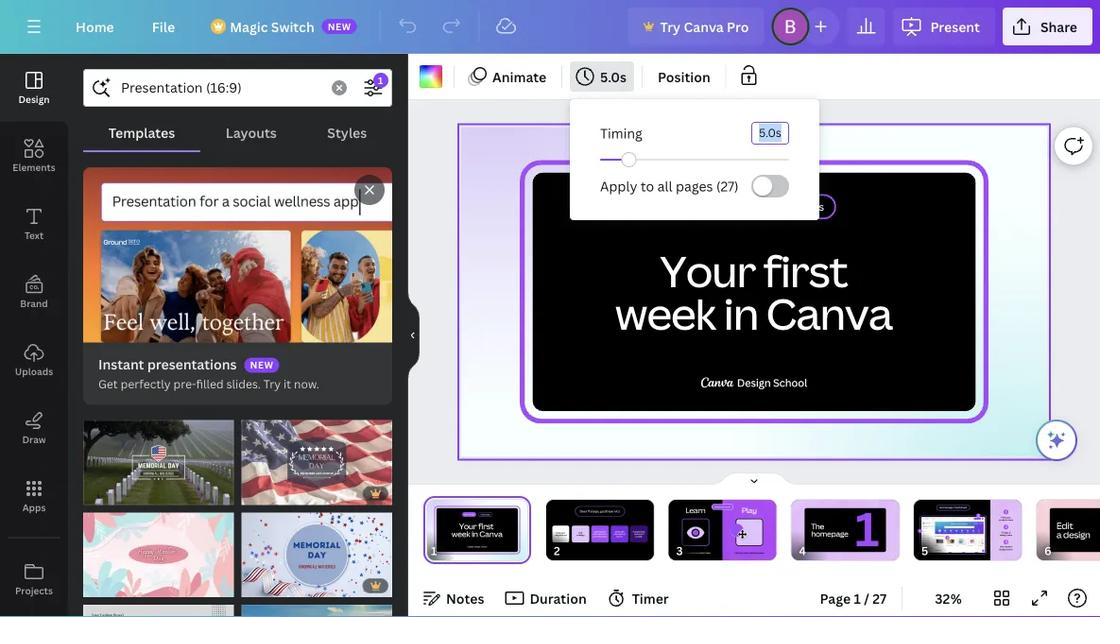 Task type: locate. For each thing, give the bounding box(es) containing it.
0 vertical spatial canva
[[684, 17, 724, 35]]

new
[[328, 20, 351, 33], [250, 359, 274, 371]]

templates button
[[83, 114, 200, 150]]

canva assistant image
[[1045, 429, 1068, 452]]

templates
[[108, 123, 175, 141]]

monochrome professional fashion company profile presentation 16:9 group
[[83, 594, 234, 617]]

present
[[931, 17, 980, 35]]

week
[[615, 284, 716, 342]]

Timing text field
[[752, 123, 788, 144]]

page 1 / 27 button
[[813, 583, 894, 613]]

0 horizontal spatial try
[[264, 376, 281, 392]]

1 horizontal spatial try
[[660, 17, 681, 35]]

canva
[[684, 17, 724, 35], [766, 284, 892, 342]]

1 vertical spatial canva
[[766, 284, 892, 342]]

apps button
[[0, 462, 68, 530]]

27
[[873, 589, 887, 607]]

try up position dropdown button
[[660, 17, 681, 35]]

timer button
[[602, 583, 677, 613]]

draw
[[22, 433, 46, 446]]

switch
[[271, 17, 314, 35]]

0 horizontal spatial new
[[250, 359, 274, 371]]

presentations
[[147, 355, 237, 373]]

0 vertical spatial try
[[660, 17, 681, 35]]

0 horizontal spatial canva
[[684, 17, 724, 35]]

pages
[[676, 177, 713, 195]]

week in canva
[[615, 284, 892, 342]]

try canva pro
[[660, 17, 749, 35]]

1 horizontal spatial canva
[[766, 284, 892, 342]]

design button
[[0, 54, 68, 122]]

uploads
[[15, 365, 53, 378]]

timer
[[632, 589, 669, 607]]

all
[[658, 177, 673, 195]]

happy mother's day presentation (16:9)) group
[[83, 501, 234, 597]]

design
[[18, 93, 50, 105]]

in
[[724, 284, 758, 342]]

timing
[[600, 124, 643, 142]]

canva left "pro" at the right of the page
[[684, 17, 724, 35]]

perfectly
[[121, 376, 171, 392]]

1 horizontal spatial new
[[328, 20, 351, 33]]

page 1 / 27
[[820, 589, 887, 607]]

projects button
[[0, 545, 68, 613]]

instant presentations
[[98, 355, 237, 373]]

elements
[[13, 161, 56, 173]]

projects
[[15, 584, 53, 597]]

duration
[[530, 589, 587, 607]]

canva right in
[[766, 284, 892, 342]]

32% button
[[918, 583, 979, 613]]

red minimalist memorial day (presentation (16:9)) group
[[242, 409, 392, 505]]

notes
[[446, 589, 484, 607]]

pre-
[[173, 376, 196, 392]]

new up slides.
[[250, 359, 274, 371]]

now.
[[294, 376, 319, 392]]

side panel tab list
[[0, 54, 68, 613]]

position button
[[650, 61, 718, 92]]

try left it
[[264, 376, 281, 392]]

green yellow modern farming presentation 16:9 group
[[242, 594, 392, 617]]

to
[[641, 177, 654, 195]]

happy mother's day presentation (16:9)) image
[[83, 513, 234, 597]]

draw button
[[0, 394, 68, 462]]

try
[[660, 17, 681, 35], [264, 376, 281, 392]]

0 vertical spatial new
[[328, 20, 351, 33]]

white minimalist memorial day (presentation (16:9)) group
[[83, 409, 234, 505]]

new right "switch"
[[328, 20, 351, 33]]

/
[[864, 589, 870, 607]]



Task type: describe. For each thing, give the bounding box(es) containing it.
your
[[660, 242, 755, 300]]

text
[[24, 229, 44, 242]]

Use 5+ words to describe... search field
[[121, 70, 320, 106]]

no color image
[[420, 65, 442, 88]]

home
[[76, 17, 114, 35]]

notes button
[[416, 583, 492, 613]]

get perfectly pre-filled slides. try it now.
[[98, 376, 319, 392]]

blue minimalist memorial day presentation (16:9) image
[[242, 513, 392, 597]]

layouts button
[[200, 114, 302, 150]]

red minimalist memorial day (presentation (16:9)) image
[[242, 420, 392, 505]]

styles
[[327, 123, 367, 141]]

share
[[1041, 17, 1078, 35]]

styles button
[[302, 114, 392, 150]]

your first
[[660, 242, 847, 300]]

uploads button
[[0, 326, 68, 394]]

try canva pro button
[[628, 8, 764, 45]]

file
[[152, 17, 175, 35]]

apply
[[600, 177, 638, 195]]

Page title text field
[[445, 542, 453, 561]]

canva inside button
[[684, 17, 724, 35]]

slides.
[[226, 376, 261, 392]]

share button
[[1003, 8, 1093, 45]]

(27)
[[716, 177, 739, 195]]

pro
[[727, 17, 749, 35]]

home link
[[60, 8, 129, 45]]

animate button
[[462, 61, 554, 92]]

white minimalist memorial day (presentation (16:9)) image
[[83, 420, 234, 505]]

get
[[98, 376, 118, 392]]

it
[[284, 376, 291, 392]]

blue minimalist memorial day presentation (16:9) group
[[242, 501, 392, 597]]

position
[[658, 68, 711, 86]]

new inside the main menu bar
[[328, 20, 351, 33]]

animate
[[492, 68, 546, 86]]

layouts
[[226, 123, 277, 141]]

brand button
[[0, 258, 68, 326]]

main menu bar
[[0, 0, 1100, 54]]

duration button
[[500, 583, 594, 613]]

present button
[[893, 8, 995, 45]]

5.0s button
[[570, 61, 634, 92]]

1 vertical spatial new
[[250, 359, 274, 371]]

brand
[[20, 297, 48, 310]]

filled
[[196, 376, 224, 392]]

apps
[[22, 501, 46, 514]]

5.0s
[[600, 68, 627, 86]]

32%
[[935, 589, 962, 607]]

magic switch
[[230, 17, 314, 35]]

presentation for a social wellness app image
[[83, 167, 392, 343]]

magic
[[230, 17, 268, 35]]

first
[[764, 242, 847, 300]]

try inside button
[[660, 17, 681, 35]]

page 1 image
[[423, 500, 531, 561]]

instant
[[98, 355, 144, 373]]

page
[[820, 589, 851, 607]]

hide image
[[407, 290, 420, 381]]

file button
[[137, 8, 190, 45]]

1 vertical spatial try
[[264, 376, 281, 392]]

1
[[854, 589, 861, 607]]

text button
[[0, 190, 68, 258]]

hide pages image
[[709, 472, 800, 487]]

apply to all pages (27)
[[600, 177, 739, 195]]

elements button
[[0, 122, 68, 190]]



Task type: vqa. For each thing, say whether or not it's contained in the screenshot.
Canva within the BUTTON
yes



